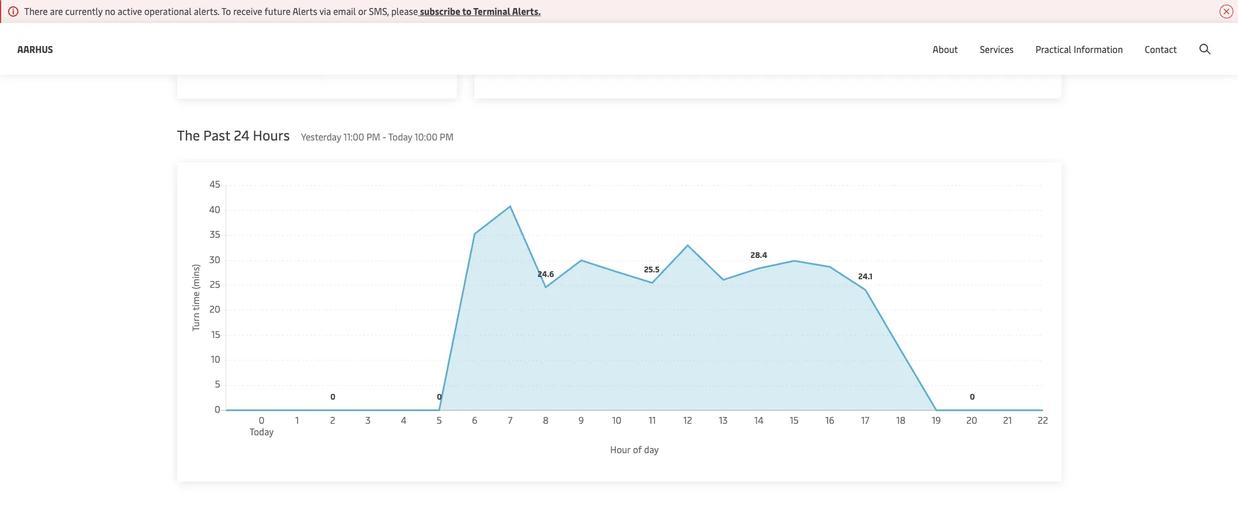 Task type: vqa. For each thing, say whether or not it's contained in the screenshot.
Practical Information 'popup button'
yes



Task type: describe. For each thing, give the bounding box(es) containing it.
via
[[320, 5, 331, 17]]

to
[[222, 5, 231, 17]]

global
[[1017, 34, 1043, 46]]

/
[[1148, 34, 1152, 46]]

future
[[265, 5, 291, 17]]

please
[[391, 5, 418, 17]]

the
[[177, 126, 200, 144]]

11:00
[[344, 130, 364, 143]]

aarhus link
[[17, 42, 53, 56]]

services
[[980, 43, 1014, 55]]

past
[[203, 126, 230, 144]]

email
[[333, 5, 356, 17]]

switch location
[[915, 33, 980, 46]]

2 0 from the left
[[901, 1, 919, 39]]

information
[[1074, 43, 1124, 55]]

alerts
[[293, 5, 318, 17]]

hours
[[253, 126, 290, 144]]

practical information button
[[1036, 23, 1124, 75]]

aarhus
[[17, 42, 53, 55]]

2 % from the left
[[919, 17, 928, 35]]

1 0 from the left
[[608, 1, 625, 39]]

receive
[[233, 5, 262, 17]]

to
[[462, 5, 472, 17]]

yesterday 11:00 pm - today 10:00 pm
[[301, 130, 454, 143]]

services button
[[980, 23, 1014, 75]]

active
[[118, 5, 142, 17]]

1 0 % from the left
[[608, 1, 635, 39]]

switch location button
[[896, 33, 980, 46]]

or
[[358, 5, 367, 17]]

1 % from the left
[[625, 17, 635, 35]]

alerts.
[[512, 5, 541, 17]]

switch
[[915, 33, 942, 46]]

global menu button
[[991, 23, 1081, 57]]

there are currently no active operational alerts. to receive future alerts via email or sms, please subscribe to terminal alerts.
[[24, 5, 541, 17]]

practical information
[[1036, 43, 1124, 55]]

2 0 % from the left
[[901, 1, 928, 39]]

subscribe to terminal alerts. link
[[418, 5, 541, 17]]



Task type: locate. For each thing, give the bounding box(es) containing it.
create
[[1154, 34, 1181, 46]]

1 horizontal spatial 0
[[901, 1, 919, 39]]

-
[[383, 130, 386, 143]]

0 horizontal spatial %
[[625, 17, 635, 35]]

currently
[[65, 5, 103, 17]]

alerts.
[[194, 5, 220, 17]]

operational
[[144, 5, 192, 17]]

the past 24 hours
[[177, 126, 290, 144]]

global menu
[[1017, 34, 1069, 46]]

subscribe
[[420, 5, 461, 17]]

1 horizontal spatial 0 %
[[901, 1, 928, 39]]

login / create account link
[[1103, 23, 1217, 57]]

2 pm from the left
[[440, 130, 454, 143]]

are
[[50, 5, 63, 17]]

1 horizontal spatial %
[[919, 17, 928, 35]]

there
[[24, 5, 48, 17]]

yesterday
[[301, 130, 341, 143]]

contact button
[[1145, 23, 1178, 75]]

sms,
[[369, 5, 389, 17]]

login
[[1124, 34, 1146, 46]]

pm left -
[[367, 130, 380, 143]]

menu
[[1045, 34, 1069, 46]]

%
[[625, 17, 635, 35], [919, 17, 928, 35]]

terminal
[[474, 5, 511, 17]]

0
[[608, 1, 625, 39], [901, 1, 919, 39]]

10:00
[[415, 130, 438, 143]]

login / create account
[[1124, 34, 1217, 46]]

no
[[105, 5, 115, 17]]

location
[[944, 33, 980, 46]]

pm
[[367, 130, 380, 143], [440, 130, 454, 143]]

about button
[[933, 23, 959, 75]]

contact
[[1145, 43, 1178, 55]]

close alert image
[[1220, 5, 1234, 18]]

practical
[[1036, 43, 1072, 55]]

0 horizontal spatial 0 %
[[608, 1, 635, 39]]

about
[[933, 43, 959, 55]]

pm right 10:00
[[440, 130, 454, 143]]

0 %
[[608, 1, 635, 39], [901, 1, 928, 39]]

today
[[388, 130, 413, 143]]

account
[[1183, 34, 1217, 46]]

1 pm from the left
[[367, 130, 380, 143]]

0 horizontal spatial 0
[[608, 1, 625, 39]]

1 horizontal spatial pm
[[440, 130, 454, 143]]

0 horizontal spatial pm
[[367, 130, 380, 143]]

24
[[234, 126, 250, 144]]



